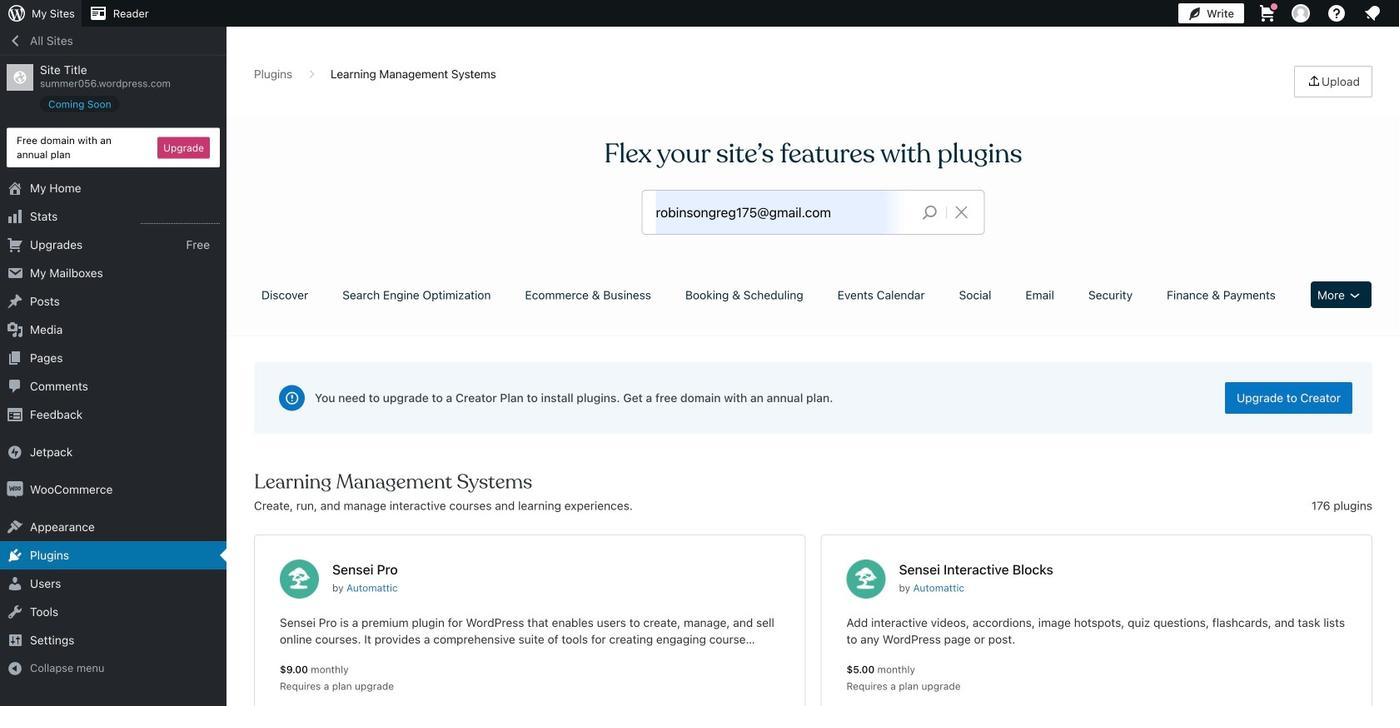 Task type: describe. For each thing, give the bounding box(es) containing it.
manage your notifications image
[[1363, 3, 1383, 23]]

1 img image from the top
[[7, 444, 23, 461]]

2 plugin icon image from the left
[[847, 560, 886, 599]]

close search image
[[941, 202, 983, 222]]

2 img image from the top
[[7, 482, 23, 498]]

1 plugin icon image from the left
[[280, 560, 319, 599]]

my shopping cart image
[[1258, 3, 1278, 23]]



Task type: locate. For each thing, give the bounding box(es) containing it.
my profile image
[[1292, 4, 1311, 22]]

img image
[[7, 444, 23, 461], [7, 482, 23, 498]]

plugin icon image
[[280, 560, 319, 599], [847, 560, 886, 599]]

Search search field
[[656, 191, 910, 234]]

None search field
[[643, 191, 985, 234]]

1 vertical spatial img image
[[7, 482, 23, 498]]

open search image
[[910, 201, 951, 224]]

help image
[[1327, 3, 1347, 23]]

highest hourly views 0 image
[[141, 213, 220, 224]]

1 horizontal spatial plugin icon image
[[847, 560, 886, 599]]

0 vertical spatial img image
[[7, 444, 23, 461]]

0 horizontal spatial plugin icon image
[[280, 560, 319, 599]]

main content
[[248, 66, 1379, 707]]



Task type: vqa. For each thing, say whether or not it's contained in the screenshot.
img
yes



